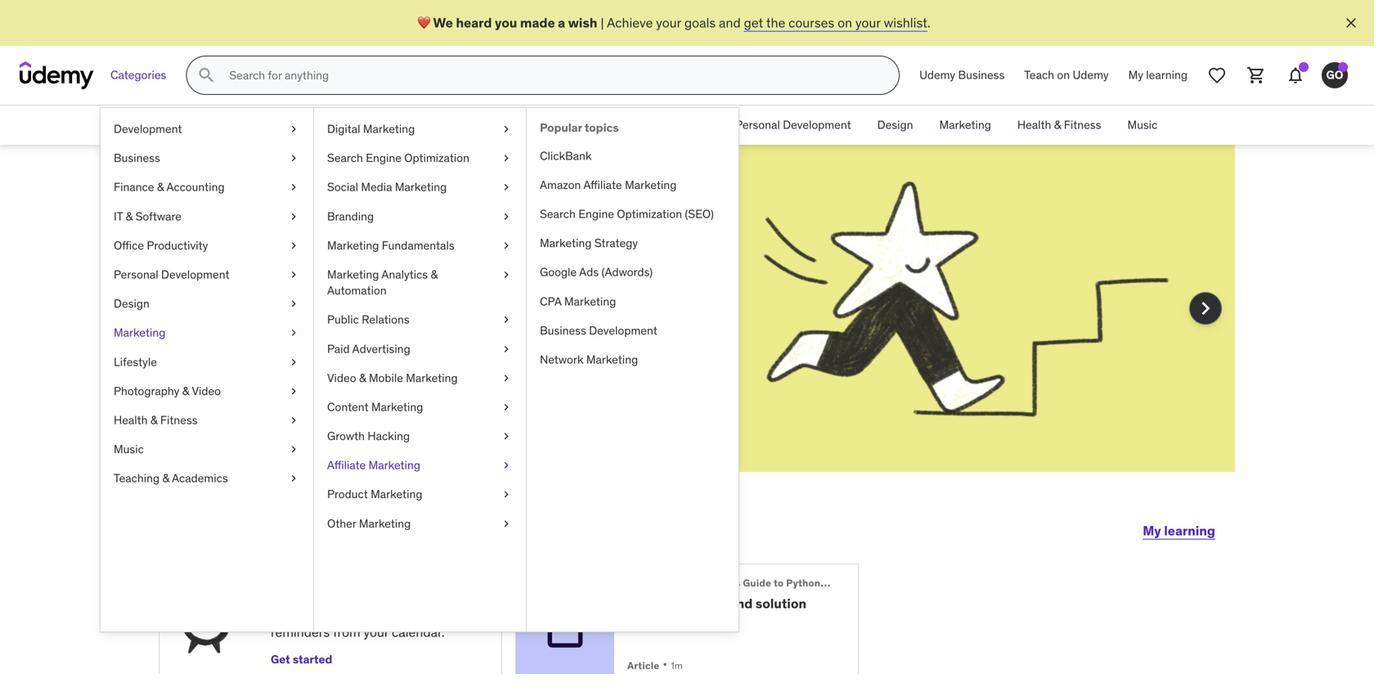 Task type: locate. For each thing, give the bounding box(es) containing it.
to inside the ultimate beginners guide to python programming 11. homework and solution
[[774, 577, 784, 590]]

personal development for health & fitness
[[736, 118, 852, 132]]

learning
[[1147, 68, 1188, 82], [466, 306, 514, 322], [1165, 522, 1216, 539]]

let's
[[159, 511, 221, 545]]

close image
[[1344, 15, 1360, 31]]

0 vertical spatial finance & accounting link
[[371, 106, 508, 145]]

xsmall image inside 'music' link
[[287, 441, 300, 458]]

search inside 'link'
[[327, 151, 363, 165]]

fitness down photography & video
[[160, 413, 198, 428]]

business up social
[[311, 118, 358, 132]]

development link
[[101, 115, 313, 144]]

1 vertical spatial software
[[135, 209, 182, 224]]

2 vertical spatial and
[[730, 595, 753, 612]]

❤️   we heard you made a wish | achieve your goals and get the courses on your wishlist .
[[418, 14, 931, 31]]

finance & accounting down development link
[[114, 180, 225, 194]]

closer
[[218, 257, 317, 299]]

0 horizontal spatial productivity
[[147, 238, 208, 253]]

optimization inside the affiliate marketing element
[[617, 207, 682, 221]]

1 horizontal spatial udemy
[[1073, 68, 1109, 82]]

marketing inside "link"
[[625, 177, 677, 192]]

next image
[[1193, 295, 1219, 322]]

marketing down udemy business link
[[940, 118, 992, 132]]

on right teach
[[1058, 68, 1070, 82]]

0 horizontal spatial accounting
[[167, 180, 225, 194]]

1 horizontal spatial optimization
[[617, 207, 682, 221]]

1 horizontal spatial design
[[878, 118, 914, 132]]

the
[[628, 577, 645, 590]]

0 horizontal spatial office productivity
[[114, 238, 208, 253]]

teach on udemy
[[1025, 68, 1109, 82]]

1 vertical spatial design
[[114, 296, 150, 311]]

affiliate down growth
[[327, 458, 366, 473]]

xsmall image inside digital marketing link
[[500, 121, 513, 137]]

1 horizontal spatial it
[[521, 118, 530, 132]]

xsmall image inside product marketing link
[[500, 487, 513, 503]]

productivity for lifestyle
[[147, 238, 208, 253]]

public
[[327, 312, 359, 327]]

shopping cart with 0 items image
[[1247, 65, 1267, 85]]

0 horizontal spatial it & software
[[114, 209, 182, 224]]

0 horizontal spatial marketing link
[[101, 318, 313, 348]]

0 horizontal spatial finance & accounting
[[114, 180, 225, 194]]

0 vertical spatial office productivity
[[615, 118, 710, 132]]

& for the photography & video link
[[182, 384, 189, 398]]

1 vertical spatial personal development
[[114, 267, 230, 282]]

1 horizontal spatial music link
[[1115, 106, 1171, 145]]

search for search engine optimization (seo)
[[540, 207, 576, 221]]

xsmall image for branding
[[500, 208, 513, 225]]

marketing down ads
[[565, 294, 616, 309]]

and inside the "every day a little closer learning helps you reach your goals. keep learning and reap the rewards."
[[218, 324, 240, 341]]

search down amazon
[[540, 207, 576, 221]]

search
[[327, 151, 363, 165], [540, 207, 576, 221]]

productivity for health & fitness
[[648, 118, 710, 132]]

udemy
[[920, 68, 956, 82], [1073, 68, 1109, 82]]

google ads (adwords)
[[540, 265, 653, 280]]

0 vertical spatial engine
[[366, 151, 402, 165]]

video
[[327, 371, 356, 385], [192, 384, 221, 398]]

learning inside the "every day a little closer learning helps you reach your goals. keep learning and reap the rewards."
[[466, 306, 514, 322]]

1 vertical spatial search
[[540, 207, 576, 221]]

marketing up google
[[540, 236, 592, 250]]

it & software link
[[508, 106, 602, 145], [101, 202, 313, 231]]

teach on udemy link
[[1015, 56, 1119, 95]]

personal for health & fitness
[[736, 118, 780, 132]]

a inside the "every day a little closer learning helps you reach your goals. keep learning and reap the rewards."
[[386, 216, 405, 259]]

xsmall image inside teaching & academics link
[[287, 471, 300, 487]]

office productivity link for lifestyle
[[101, 231, 313, 260]]

0 horizontal spatial finance & accounting link
[[101, 173, 313, 202]]

2 udemy from the left
[[1073, 68, 1109, 82]]

xsmall image inside public relations link
[[500, 312, 513, 328]]

0 vertical spatial office
[[615, 118, 645, 132]]

topics
[[585, 120, 619, 135]]

engine inside 'link'
[[366, 151, 402, 165]]

wishlist image
[[1208, 65, 1227, 85]]

it & software for health & fitness
[[521, 118, 589, 132]]

popular
[[540, 120, 582, 135]]

health & fitness link down the teach on udemy link
[[1005, 106, 1115, 145]]

marketing down product marketing
[[359, 516, 411, 531]]

xsmall image inside other marketing link
[[500, 516, 513, 532]]

advertising
[[352, 341, 411, 356]]

0 vertical spatial productivity
[[648, 118, 710, 132]]

0 horizontal spatial personal development link
[[101, 260, 313, 289]]

and inside the ultimate beginners guide to python programming 11. homework and solution
[[730, 595, 753, 612]]

my for bottommost my learning link
[[1143, 522, 1162, 539]]

my learning for bottommost my learning link
[[1143, 522, 1216, 539]]

fitness down the teach on udemy link
[[1064, 118, 1102, 132]]

search inside the affiliate marketing element
[[540, 207, 576, 221]]

and down guide
[[730, 595, 753, 612]]

0 vertical spatial music
[[1128, 118, 1158, 132]]

&
[[427, 118, 434, 132], [533, 118, 540, 132], [1055, 118, 1062, 132], [157, 180, 164, 194], [126, 209, 133, 224], [431, 267, 438, 282], [359, 371, 366, 385], [182, 384, 189, 398], [150, 413, 158, 428], [162, 471, 169, 486]]

& for health & fitness's it & software link
[[533, 118, 540, 132]]

health & fitness
[[1018, 118, 1102, 132], [114, 413, 198, 428]]

from
[[333, 624, 361, 641]]

xsmall image inside the photography & video link
[[287, 383, 300, 399]]

health & fitness down the teach on udemy link
[[1018, 118, 1102, 132]]

get up calendar. at the left bottom of the page
[[419, 606, 441, 623]]

xsmall image
[[287, 121, 300, 137], [500, 150, 513, 166], [287, 179, 300, 195], [500, 208, 513, 225], [500, 238, 513, 254], [287, 267, 300, 283], [287, 296, 300, 312], [500, 312, 513, 328], [287, 325, 300, 341], [287, 383, 300, 399], [500, 399, 513, 415], [287, 412, 300, 428], [500, 428, 513, 444], [287, 471, 300, 487]]

health down teach
[[1018, 118, 1052, 132]]

marketing link down udemy business link
[[927, 106, 1005, 145]]

health & fitness link down photography & video
[[101, 406, 313, 435]]

development
[[783, 118, 852, 132], [114, 122, 182, 136], [161, 267, 230, 282], [589, 323, 658, 338]]

business inside the affiliate marketing element
[[540, 323, 587, 338]]

my
[[1129, 68, 1144, 82], [1143, 522, 1162, 539]]

marketing down search engine optimization 'link'
[[395, 180, 447, 194]]

1 horizontal spatial personal
[[736, 118, 780, 132]]

strategy
[[595, 236, 638, 250]]

1 vertical spatial marketing link
[[101, 318, 313, 348]]

xsmall image for design
[[287, 296, 300, 312]]

xsmall image inside development link
[[287, 121, 300, 137]]

to up solution
[[774, 577, 784, 590]]

office
[[615, 118, 645, 132], [114, 238, 144, 253]]

0 vertical spatial health
[[1018, 118, 1052, 132]]

optimization for search engine optimization (seo)
[[617, 207, 682, 221]]

1 vertical spatial and
[[218, 324, 240, 341]]

marketing analytics & automation link
[[314, 260, 526, 305]]

to right time
[[364, 581, 377, 598]]

the
[[767, 14, 786, 31], [272, 324, 291, 341]]

1 horizontal spatial music
[[1128, 118, 1158, 132]]

1 horizontal spatial health & fitness link
[[1005, 106, 1115, 145]]

the right get
[[767, 14, 786, 31]]

development inside development link
[[114, 122, 182, 136]]

0 horizontal spatial engine
[[366, 151, 402, 165]]

1 vertical spatial personal
[[114, 267, 158, 282]]

xsmall image inside the growth hacking link
[[500, 428, 513, 444]]

the ultimate beginners guide to python programming 11. homework and solution
[[628, 577, 889, 612]]

xsmall image for affiliate marketing
[[500, 458, 513, 474]]

little up reminders
[[282, 606, 308, 623]]

accounting up search engine optimization 'link'
[[437, 118, 495, 132]]

xsmall image inside branding link
[[500, 208, 513, 225]]

business link for lifestyle
[[101, 144, 313, 173]]

little inside schedule time to learn a little each day adds up. get reminders from your calendar.
[[282, 606, 308, 623]]

branding
[[327, 209, 374, 224]]

design
[[878, 118, 914, 132], [114, 296, 150, 311]]

other marketing
[[327, 516, 411, 531]]

0 vertical spatial personal development link
[[723, 106, 865, 145]]

health down photography
[[114, 413, 148, 428]]

xsmall image for it & software
[[287, 208, 300, 225]]

engine for search engine optimization
[[366, 151, 402, 165]]

video down "paid"
[[327, 371, 356, 385]]

1 horizontal spatial finance & accounting link
[[371, 106, 508, 145]]

reminders
[[271, 624, 330, 641]]

search engine optimization (seo)
[[540, 207, 714, 221]]

goals.
[[395, 306, 430, 322]]

on right "courses" in the top of the page
[[838, 14, 853, 31]]

development inside business development link
[[589, 323, 658, 338]]

schedule time to learn a little each day adds up. get reminders from your calendar.
[[271, 581, 445, 641]]

and down learning
[[218, 324, 240, 341]]

notifications image
[[1286, 65, 1306, 85]]

0 horizontal spatial fitness
[[160, 413, 198, 428]]

xsmall image for lifestyle
[[287, 354, 300, 370]]

1 horizontal spatial marketing link
[[927, 106, 1005, 145]]

get started button
[[271, 649, 332, 671]]

office productivity link up learning
[[101, 231, 313, 260]]

content
[[327, 400, 369, 414]]

network marketing link
[[527, 345, 739, 374]]

udemy right teach
[[1073, 68, 1109, 82]]

content marketing
[[327, 400, 423, 414]]

personal for lifestyle
[[114, 267, 158, 282]]

1 vertical spatial music link
[[101, 435, 313, 464]]

search for search engine optimization
[[327, 151, 363, 165]]

courses
[[789, 14, 835, 31]]

accounting down development link
[[167, 180, 225, 194]]

and left get
[[719, 14, 741, 31]]

a
[[271, 606, 279, 623]]

accounting for lifestyle
[[167, 180, 225, 194]]

business development link
[[527, 316, 739, 345]]

music
[[1128, 118, 1158, 132], [114, 442, 144, 457]]

0 vertical spatial accounting
[[437, 118, 495, 132]]

0 horizontal spatial the
[[272, 324, 291, 341]]

0 vertical spatial design
[[878, 118, 914, 132]]

business up the network
[[540, 323, 587, 338]]

little inside the "every day a little closer learning helps you reach your goals. keep learning and reap the rewards."
[[412, 216, 492, 259]]

ultimate
[[648, 577, 689, 590]]

0 vertical spatial search
[[327, 151, 363, 165]]

0 horizontal spatial on
[[838, 14, 853, 31]]

0 horizontal spatial get
[[271, 652, 290, 667]]

1 udemy from the left
[[920, 68, 956, 82]]

lifestyle
[[114, 355, 157, 369]]

0 horizontal spatial little
[[282, 606, 308, 623]]

a left wish
[[558, 14, 565, 31]]

0 vertical spatial marketing link
[[927, 106, 1005, 145]]

engine up marketing strategy
[[579, 207, 614, 221]]

you up rewards.
[[307, 306, 328, 322]]

marketing down clickbank link
[[625, 177, 677, 192]]

finance & accounting
[[384, 118, 495, 132], [114, 180, 225, 194]]

your down adds on the left bottom of page
[[364, 624, 389, 641]]

programming
[[823, 577, 889, 590]]

1 horizontal spatial to
[[774, 577, 784, 590]]

business down development link
[[114, 151, 160, 165]]

0 vertical spatial my learning
[[1129, 68, 1188, 82]]

business link
[[298, 106, 371, 145], [101, 144, 313, 173]]

content marketing link
[[314, 393, 526, 422]]

each
[[311, 606, 340, 623]]

0 horizontal spatial health & fitness
[[114, 413, 198, 428]]

personal development link
[[723, 106, 865, 145], [101, 260, 313, 289]]

xsmall image inside paid advertising link
[[500, 341, 513, 357]]

marketing analytics & automation
[[327, 267, 438, 298]]

a up analytics
[[386, 216, 405, 259]]

affiliate up search engine optimization (seo)
[[584, 177, 622, 192]]

health & fitness down photography
[[114, 413, 198, 428]]

0 horizontal spatial personal
[[114, 267, 158, 282]]

business
[[959, 68, 1005, 82], [311, 118, 358, 132], [114, 151, 160, 165], [540, 323, 587, 338]]

xsmall image for search engine optimization
[[500, 150, 513, 166]]

business link for health & fitness
[[298, 106, 371, 145]]

and
[[719, 14, 741, 31], [218, 324, 240, 341], [730, 595, 753, 612]]

start
[[226, 511, 289, 545]]

1 horizontal spatial engine
[[579, 207, 614, 221]]

1 vertical spatial office
[[114, 238, 144, 253]]

productivity
[[648, 118, 710, 132], [147, 238, 208, 253]]

video & mobile marketing link
[[314, 364, 526, 393]]

0 vertical spatial affiliate
[[584, 177, 622, 192]]

0 vertical spatial finance & accounting
[[384, 118, 495, 132]]

1 horizontal spatial little
[[412, 216, 492, 259]]

finance & accounting link up search engine optimization
[[371, 106, 508, 145]]

engine for search engine optimization (seo)
[[579, 207, 614, 221]]

1 vertical spatial you
[[307, 306, 328, 322]]

0 horizontal spatial health & fitness link
[[101, 406, 313, 435]]

1 horizontal spatial personal development
[[736, 118, 852, 132]]

xsmall image inside office productivity link
[[287, 238, 300, 254]]

you left made
[[495, 14, 517, 31]]

my for top my learning link
[[1129, 68, 1144, 82]]

xsmall image inside 'affiliate marketing' link
[[500, 458, 513, 474]]

you have alerts image
[[1339, 62, 1349, 72]]

& inside marketing analytics & automation
[[431, 267, 438, 282]]

relations
[[362, 312, 410, 327]]

0 horizontal spatial finance
[[114, 180, 154, 194]]

0 vertical spatial my
[[1129, 68, 1144, 82]]

accounting for health & fitness
[[437, 118, 495, 132]]

.
[[928, 14, 931, 31]]

xsmall image inside content marketing link
[[500, 399, 513, 415]]

office productivity for health & fitness
[[615, 118, 710, 132]]

helps
[[272, 306, 304, 322]]

0 vertical spatial fitness
[[1064, 118, 1102, 132]]

product
[[327, 487, 368, 502]]

xsmall image inside search engine optimization 'link'
[[500, 150, 513, 166]]

search engine optimization (seo) link
[[527, 200, 739, 229]]

fitness
[[1064, 118, 1102, 132], [160, 413, 198, 428]]

wishlist
[[884, 14, 928, 31]]

udemy business link
[[910, 56, 1015, 95]]

marketing link up the photography & video link
[[101, 318, 313, 348]]

your inside the "every day a little closer learning helps you reach your goals. keep learning and reap the rewards."
[[367, 306, 392, 322]]

0 horizontal spatial udemy
[[920, 68, 956, 82]]

health
[[1018, 118, 1052, 132], [114, 413, 148, 428]]

cpa
[[540, 294, 562, 309]]

video down lifestyle link
[[192, 384, 221, 398]]

engine inside the affiliate marketing element
[[579, 207, 614, 221]]

xsmall image inside video & mobile marketing link
[[500, 370, 513, 386]]

0 horizontal spatial design
[[114, 296, 150, 311]]

1 vertical spatial finance & accounting link
[[101, 173, 313, 202]]

office productivity link up 'amazon affiliate marketing' "link"
[[602, 106, 723, 145]]

up.
[[398, 606, 416, 623]]

teaching
[[114, 471, 160, 486]]

you inside the "every day a little closer learning helps you reach your goals. keep learning and reap the rewards."
[[307, 306, 328, 322]]

it for health & fitness
[[521, 118, 530, 132]]

1 vertical spatial personal development link
[[101, 260, 313, 289]]

xsmall image inside the marketing analytics & automation link
[[500, 267, 513, 283]]

xsmall image inside it & software link
[[287, 208, 300, 225]]

to
[[774, 577, 784, 590], [364, 581, 377, 598]]

branding link
[[314, 202, 526, 231]]

1 vertical spatial little
[[282, 606, 308, 623]]

learning
[[218, 306, 269, 322]]

❤️
[[418, 14, 431, 31]]

xsmall image
[[500, 121, 513, 137], [287, 150, 300, 166], [500, 179, 513, 195], [287, 208, 300, 225], [287, 238, 300, 254], [500, 267, 513, 283], [500, 341, 513, 357], [287, 354, 300, 370], [500, 370, 513, 386], [287, 441, 300, 458], [500, 458, 513, 474], [500, 487, 513, 503], [500, 516, 513, 532]]

adds
[[366, 606, 395, 623]]

xsmall image for marketing
[[287, 325, 300, 341]]

amazon affiliate marketing
[[540, 177, 677, 192]]

day down social
[[321, 216, 380, 259]]

0 vertical spatial get
[[419, 606, 441, 623]]

(seo)
[[685, 207, 714, 221]]

1 horizontal spatial finance
[[384, 118, 424, 132]]

engine up social media marketing
[[366, 151, 402, 165]]

0 horizontal spatial personal development
[[114, 267, 230, 282]]

marketing up automation on the top left of page
[[327, 267, 379, 282]]

udemy down .
[[920, 68, 956, 82]]

xsmall image inside social media marketing link
[[500, 179, 513, 195]]

0 vertical spatial finance
[[384, 118, 424, 132]]

xsmall image inside lifestyle link
[[287, 354, 300, 370]]

little up the marketing analytics & automation link
[[412, 216, 492, 259]]

& for lifestyle's it & software link
[[126, 209, 133, 224]]

your down marketing analytics & automation
[[367, 306, 392, 322]]

the down helps
[[272, 324, 291, 341]]

my learning
[[1129, 68, 1188, 82], [1143, 522, 1216, 539]]

0 horizontal spatial optimization
[[404, 151, 470, 165]]

day up from
[[343, 606, 363, 623]]

udemy inside the teach on udemy link
[[1073, 68, 1109, 82]]

1 vertical spatial health
[[114, 413, 148, 428]]

optimization down 'amazon affiliate marketing' "link"
[[617, 207, 682, 221]]

1 horizontal spatial it & software
[[521, 118, 589, 132]]

1 vertical spatial engine
[[579, 207, 614, 221]]

software for lifestyle
[[135, 209, 182, 224]]

finance
[[384, 118, 424, 132], [114, 180, 154, 194]]

0 vertical spatial little
[[412, 216, 492, 259]]

0 horizontal spatial you
[[307, 306, 328, 322]]

0 vertical spatial and
[[719, 14, 741, 31]]

0 vertical spatial the
[[767, 14, 786, 31]]

product marketing link
[[314, 480, 526, 509]]

your left goals
[[656, 14, 681, 31]]

search down the digital
[[327, 151, 363, 165]]

it & software
[[521, 118, 589, 132], [114, 209, 182, 224]]

xsmall image inside marketing fundamentals link
[[500, 238, 513, 254]]

1 horizontal spatial affiliate
[[584, 177, 622, 192]]

personal
[[736, 118, 780, 132], [114, 267, 158, 282]]

office productivity
[[615, 118, 710, 132], [114, 238, 208, 253]]

business left teach
[[959, 68, 1005, 82]]

1 horizontal spatial personal development link
[[723, 106, 865, 145]]

1 vertical spatial a
[[386, 216, 405, 259]]

get left started
[[271, 652, 290, 667]]

xsmall image for other marketing
[[500, 516, 513, 532]]

1 vertical spatial health & fitness
[[114, 413, 198, 428]]

little
[[412, 216, 492, 259], [282, 606, 308, 623]]

1 vertical spatial affiliate
[[327, 458, 366, 473]]

finance & accounting link down development link
[[101, 173, 313, 202]]

marketing fundamentals
[[327, 238, 455, 253]]

1 horizontal spatial software
[[543, 118, 589, 132]]

marketing link
[[927, 106, 1005, 145], [101, 318, 313, 348]]

xsmall image for health & fitness
[[287, 412, 300, 428]]

get inside button
[[271, 652, 290, 667]]

optimization inside 'link'
[[404, 151, 470, 165]]

0 horizontal spatial a
[[386, 216, 405, 259]]

0 vertical spatial you
[[495, 14, 517, 31]]

health & fitness link
[[1005, 106, 1115, 145], [101, 406, 313, 435]]

1 vertical spatial it & software link
[[101, 202, 313, 231]]

1 horizontal spatial get
[[419, 606, 441, 623]]

finance & accounting up search engine optimization 'link'
[[384, 118, 495, 132]]

marketing down paid advertising link
[[406, 371, 458, 385]]

0 vertical spatial optimization
[[404, 151, 470, 165]]

0 horizontal spatial design link
[[101, 289, 313, 318]]

1 horizontal spatial finance & accounting
[[384, 118, 495, 132]]

1 vertical spatial the
[[272, 324, 291, 341]]

affiliate inside "link"
[[584, 177, 622, 192]]

1 vertical spatial accounting
[[167, 180, 225, 194]]

optimization down digital marketing link
[[404, 151, 470, 165]]



Task type: vqa. For each thing, say whether or not it's contained in the screenshot.
reminders
yes



Task type: describe. For each thing, give the bounding box(es) containing it.
marketing up lifestyle
[[114, 325, 166, 340]]

0 vertical spatial health & fitness
[[1018, 118, 1102, 132]]

marketing down business development
[[587, 352, 638, 367]]

digital marketing link
[[314, 115, 526, 144]]

keep learning link
[[433, 306, 514, 322]]

personal development link for health & fitness
[[723, 106, 865, 145]]

& for video & mobile marketing link
[[359, 371, 366, 385]]

network marketing
[[540, 352, 638, 367]]

your left wishlist
[[856, 14, 881, 31]]

learning for bottommost my learning link
[[1165, 522, 1216, 539]]

(adwords)
[[602, 265, 653, 280]]

xsmall image for growth hacking
[[500, 428, 513, 444]]

marketing link for health & fitness
[[927, 106, 1005, 145]]

1 vertical spatial music
[[114, 442, 144, 457]]

it & software link for health & fitness
[[508, 106, 602, 145]]

digital marketing
[[327, 122, 415, 136]]

beginners
[[692, 577, 741, 590]]

mobile
[[369, 371, 403, 385]]

xsmall image for marketing analytics & automation
[[500, 267, 513, 283]]

hacking
[[368, 429, 410, 444]]

paid advertising link
[[314, 334, 526, 364]]

xsmall image for product marketing
[[500, 487, 513, 503]]

xsmall image for video & mobile marketing
[[500, 370, 513, 386]]

goals
[[685, 14, 716, 31]]

social
[[327, 180, 358, 194]]

marketing link for lifestyle
[[101, 318, 313, 348]]

marketing down affiliate marketing
[[371, 487, 423, 502]]

11.
[[628, 595, 643, 612]]

ads
[[579, 265, 599, 280]]

let's start learning, gary
[[159, 511, 484, 545]]

design for health & fitness
[[878, 118, 914, 132]]

xsmall image for development
[[287, 121, 300, 137]]

get inside schedule time to learn a little each day adds up. get reminders from your calendar.
[[419, 606, 441, 623]]

finance & accounting for lifestyle
[[114, 180, 225, 194]]

1m
[[671, 660, 683, 672]]

udemy image
[[20, 61, 94, 89]]

my learning for top my learning link
[[1129, 68, 1188, 82]]

xsmall image for teaching & academics
[[287, 471, 300, 487]]

0 horizontal spatial video
[[192, 384, 221, 398]]

marketing down video & mobile marketing
[[371, 400, 423, 414]]

finance & accounting link for health & fitness
[[371, 106, 508, 145]]

submit search image
[[197, 65, 216, 85]]

video & mobile marketing
[[327, 371, 458, 385]]

affiliate marketing element
[[526, 108, 739, 632]]

teach
[[1025, 68, 1055, 82]]

1 unread notification image
[[1299, 62, 1309, 72]]

0 vertical spatial music link
[[1115, 106, 1171, 145]]

homework
[[646, 595, 727, 612]]

xsmall image for photography & video
[[287, 383, 300, 399]]

xsmall image for music
[[287, 441, 300, 458]]

0 vertical spatial on
[[838, 14, 853, 31]]

teaching & academics
[[114, 471, 228, 486]]

heard
[[456, 14, 492, 31]]

made
[[520, 14, 555, 31]]

teaching & academics link
[[101, 464, 313, 493]]

digital
[[327, 122, 360, 136]]

growth
[[327, 429, 365, 444]]

your inside schedule time to learn a little each day adds up. get reminders from your calendar.
[[364, 624, 389, 641]]

xsmall image for finance & accounting
[[287, 179, 300, 195]]

& for teaching & academics link
[[162, 471, 169, 486]]

learning for top my learning link
[[1147, 68, 1188, 82]]

0 vertical spatial my learning link
[[1119, 56, 1198, 95]]

11. homework and solution link
[[628, 595, 832, 612]]

other marketing link
[[314, 509, 526, 538]]

xsmall image for public relations
[[500, 312, 513, 328]]

amazon affiliate marketing link
[[527, 171, 739, 200]]

design link for lifestyle
[[101, 289, 313, 318]]

1 vertical spatial my learning link
[[1143, 511, 1216, 551]]

& for finance & accounting link corresponding to lifestyle
[[157, 180, 164, 194]]

xsmall image for paid advertising
[[500, 341, 513, 357]]

affiliate marketing
[[327, 458, 421, 473]]

get
[[744, 14, 764, 31]]

calendar.
[[392, 624, 445, 641]]

fundamentals
[[382, 238, 455, 253]]

xsmall image for social media marketing
[[500, 179, 513, 195]]

gary
[[418, 511, 484, 545]]

xsmall image for business
[[287, 150, 300, 166]]

clickbank
[[540, 148, 592, 163]]

growth hacking
[[327, 429, 410, 444]]

finance & accounting for health & fitness
[[384, 118, 495, 132]]

finance & accounting link for lifestyle
[[101, 173, 313, 202]]

search engine optimization link
[[314, 144, 526, 173]]

design for lifestyle
[[114, 296, 150, 311]]

0 horizontal spatial affiliate
[[327, 458, 366, 473]]

rewards.
[[294, 324, 344, 341]]

0 horizontal spatial health
[[114, 413, 148, 428]]

categories button
[[101, 56, 176, 95]]

marketing up search engine optimization
[[363, 122, 415, 136]]

google
[[540, 265, 577, 280]]

Search for anything text field
[[226, 61, 880, 89]]

categories
[[110, 68, 166, 82]]

office productivity for lifestyle
[[114, 238, 208, 253]]

xsmall image for personal development
[[287, 267, 300, 283]]

cpa marketing
[[540, 294, 616, 309]]

design link for health & fitness
[[865, 106, 927, 145]]

social media marketing link
[[314, 173, 526, 202]]

0 vertical spatial a
[[558, 14, 565, 31]]

1 vertical spatial fitness
[[160, 413, 198, 428]]

day inside the "every day a little closer learning helps you reach your goals. keep learning and reap the rewards."
[[321, 216, 380, 259]]

article • 1m
[[628, 656, 683, 673]]

1 vertical spatial health & fitness link
[[101, 406, 313, 435]]

go link
[[1316, 56, 1355, 95]]

business development
[[540, 323, 658, 338]]

to inside schedule time to learn a little each day adds up. get reminders from your calendar.
[[364, 581, 377, 598]]

marketing down hacking
[[369, 458, 421, 473]]

marketing inside marketing analytics & automation
[[327, 267, 379, 282]]

carousel element
[[139, 145, 1236, 511]]

marketing inside "link"
[[565, 294, 616, 309]]

lifestyle link
[[101, 348, 313, 377]]

office productivity link for health & fitness
[[602, 106, 723, 145]]

marketing strategy
[[540, 236, 638, 250]]

schedule
[[271, 581, 329, 598]]

public relations
[[327, 312, 410, 327]]

finance for health & fitness
[[384, 118, 424, 132]]

optimization for search engine optimization
[[404, 151, 470, 165]]

udemy business
[[920, 68, 1005, 82]]

google ads (adwords) link
[[527, 258, 739, 287]]

1 vertical spatial on
[[1058, 68, 1070, 82]]

personal development link for lifestyle
[[101, 260, 313, 289]]

udemy inside udemy business link
[[920, 68, 956, 82]]

marketing down branding
[[327, 238, 379, 253]]

office for lifestyle
[[114, 238, 144, 253]]

software for health & fitness
[[543, 118, 589, 132]]

photography & video link
[[101, 377, 313, 406]]

0 vertical spatial health & fitness link
[[1005, 106, 1115, 145]]

day inside schedule time to learn a little each day adds up. get reminders from your calendar.
[[343, 606, 363, 623]]

office for health & fitness
[[615, 118, 645, 132]]

xsmall image for office productivity
[[287, 238, 300, 254]]

solution
[[756, 595, 807, 612]]

1 horizontal spatial you
[[495, 14, 517, 31]]

xsmall image for digital marketing
[[500, 121, 513, 137]]

we
[[433, 14, 453, 31]]

marketing fundamentals link
[[314, 231, 526, 260]]

clickbank link
[[527, 141, 739, 171]]

1 horizontal spatial the
[[767, 14, 786, 31]]

0 horizontal spatial music link
[[101, 435, 313, 464]]

xsmall image for content marketing
[[500, 399, 513, 415]]

keep
[[433, 306, 463, 322]]

every day a little closer learning helps you reach your goals. keep learning and reap the rewards.
[[218, 216, 514, 341]]

1 horizontal spatial video
[[327, 371, 356, 385]]

academics
[[172, 471, 228, 486]]

marketing strategy link
[[527, 229, 739, 258]]

& for health & fitness finance & accounting link
[[427, 118, 434, 132]]

reach
[[331, 306, 364, 322]]

it & software link for lifestyle
[[101, 202, 313, 231]]

xsmall image for marketing fundamentals
[[500, 238, 513, 254]]

photography
[[114, 384, 179, 398]]

it & software for lifestyle
[[114, 209, 182, 224]]

public relations link
[[314, 305, 526, 334]]

the inside the "every day a little closer learning helps you reach your goals. keep learning and reap the rewards."
[[272, 324, 291, 341]]

product marketing
[[327, 487, 423, 502]]

|
[[601, 14, 604, 31]]

cpa marketing link
[[527, 287, 739, 316]]

popular topics
[[540, 120, 619, 135]]

learn
[[380, 581, 411, 598]]

growth hacking link
[[314, 422, 526, 451]]

personal development for lifestyle
[[114, 267, 230, 282]]

finance for lifestyle
[[114, 180, 154, 194]]

it for lifestyle
[[114, 209, 123, 224]]

media
[[361, 180, 392, 194]]

guide
[[743, 577, 772, 590]]



